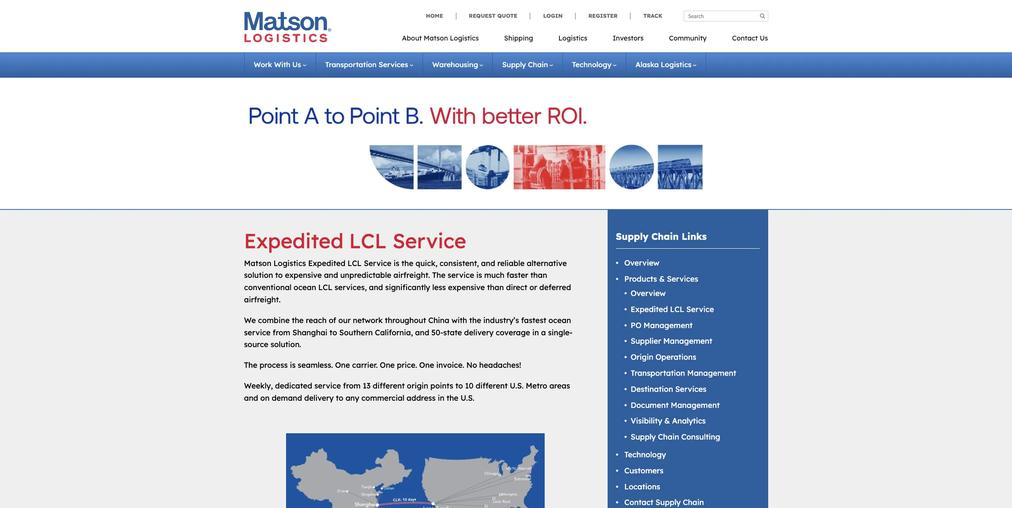 Task type: locate. For each thing, give the bounding box(es) containing it.
seamless.
[[298, 361, 333, 371]]

expedited lcl service up po management link
[[631, 305, 715, 315]]

& right products
[[660, 275, 665, 284]]

and down unpredictable
[[369, 283, 383, 293]]

quick,
[[416, 259, 438, 268]]

origin operations link
[[631, 353, 697, 362]]

0 horizontal spatial expensive
[[285, 271, 322, 281]]

1 vertical spatial expedited lcl service
[[631, 305, 715, 315]]

different up commercial
[[373, 381, 405, 391]]

0 vertical spatial the
[[432, 271, 446, 281]]

0 horizontal spatial transportation
[[325, 60, 377, 69]]

technology down top menu 'navigation'
[[572, 60, 612, 69]]

0 horizontal spatial contact
[[625, 498, 654, 508]]

matson logistics image
[[244, 12, 331, 42]]

1 horizontal spatial us
[[760, 34, 769, 42]]

0 vertical spatial from
[[273, 328, 290, 338]]

matson up solution
[[244, 259, 272, 268]]

direct
[[506, 283, 528, 293]]

fastest
[[522, 316, 547, 326]]

china
[[429, 316, 450, 326]]

None search field
[[684, 11, 769, 22]]

1 horizontal spatial the
[[432, 271, 446, 281]]

invoice.
[[437, 361, 465, 371]]

supply chain consulting
[[631, 433, 721, 442]]

in left a
[[533, 328, 539, 338]]

and left on
[[244, 394, 258, 403]]

logistics link
[[546, 31, 600, 49]]

1 horizontal spatial delivery
[[464, 328, 494, 338]]

one right price.
[[420, 361, 434, 371]]

matson inside top menu 'navigation'
[[424, 34, 448, 42]]

expedited
[[244, 228, 344, 254], [308, 259, 346, 268], [631, 305, 668, 315]]

any
[[346, 394, 360, 403]]

1 horizontal spatial matson
[[424, 34, 448, 42]]

logistics
[[450, 34, 479, 42], [559, 34, 588, 42], [661, 60, 692, 69], [274, 259, 306, 268]]

1 vertical spatial matson
[[244, 259, 272, 268]]

2 vertical spatial is
[[290, 361, 296, 371]]

1 vertical spatial us
[[293, 60, 301, 69]]

50-
[[432, 328, 444, 338]]

0 horizontal spatial us
[[293, 60, 301, 69]]

contact down search search box
[[733, 34, 758, 42]]

logistics inside logistics link
[[559, 34, 588, 42]]

to up conventional
[[275, 271, 283, 281]]

the down points
[[447, 394, 459, 403]]

technology link down top menu 'navigation'
[[572, 60, 617, 69]]

supply
[[503, 60, 526, 69], [616, 231, 649, 243], [631, 433, 656, 442], [656, 498, 681, 508]]

service down seamless.
[[315, 381, 341, 391]]

supply for supply chain consulting
[[631, 433, 656, 442]]

contact inside contact us "link"
[[733, 34, 758, 42]]

delivery down with
[[464, 328, 494, 338]]

2 vertical spatial expedited
[[631, 305, 668, 315]]

destination
[[631, 385, 674, 394]]

1 vertical spatial ocean
[[549, 316, 571, 326]]

a
[[541, 328, 546, 338]]

u.s. left metro
[[510, 381, 524, 391]]

1 horizontal spatial in
[[533, 328, 539, 338]]

overview for technology
[[625, 259, 660, 268]]

products & services link
[[625, 275, 699, 284]]

transportation inside "supply chain links" section
[[631, 369, 686, 378]]

airfreight. down conventional
[[244, 295, 281, 305]]

one
[[335, 361, 350, 371], [380, 361, 395, 371], [420, 361, 434, 371]]

0 vertical spatial technology link
[[572, 60, 617, 69]]

service up po management link
[[687, 305, 715, 315]]

transportation for transportation management
[[631, 369, 686, 378]]

1 vertical spatial u.s.
[[461, 394, 475, 403]]

0 horizontal spatial expedited lcl service
[[244, 228, 467, 254]]

delivery
[[464, 328, 494, 338], [304, 394, 334, 403]]

overview link
[[625, 259, 660, 268], [631, 289, 666, 299]]

chain for supply chain consulting
[[658, 433, 680, 442]]

reliable
[[498, 259, 525, 268]]

0 vertical spatial &
[[660, 275, 665, 284]]

the left quick,
[[402, 259, 414, 268]]

1 horizontal spatial expedited lcl service
[[631, 305, 715, 315]]

transportation management
[[631, 369, 737, 378]]

0 vertical spatial ocean
[[294, 283, 316, 293]]

demand
[[272, 394, 302, 403]]

and left 50- on the bottom left of page
[[415, 328, 430, 338]]

0 horizontal spatial technology link
[[572, 60, 617, 69]]

1 vertical spatial technology
[[625, 450, 667, 460]]

services
[[379, 60, 408, 69], [667, 275, 699, 284], [676, 385, 707, 394]]

0 horizontal spatial than
[[487, 283, 504, 293]]

from inside we combine the reach of our network throughout china with the industry's fastest ocean service from shanghai to southern california, and 50-state delivery coverage in a single- source solution.
[[273, 328, 290, 338]]

service up "source"
[[244, 328, 271, 338]]

1 horizontal spatial service
[[393, 228, 467, 254]]

service inside matson logistics expedited lcl service is the quick, consistent, and reliable alternative solution to expensive and unpredictable airfreight. the service is much faster than conventional ocean lcl services, and significantly less expensive than direct or deferred airfreight.
[[448, 271, 475, 281]]

overview up products
[[625, 259, 660, 268]]

supply chain links section
[[597, 210, 779, 509]]

in down points
[[438, 394, 445, 403]]

0 horizontal spatial different
[[373, 381, 405, 391]]

from up any
[[343, 381, 361, 391]]

management up operations
[[664, 337, 713, 346]]

0 horizontal spatial ocean
[[294, 283, 316, 293]]

expensive
[[285, 271, 322, 281], [448, 283, 485, 293]]

to down of
[[330, 328, 337, 338]]

2 horizontal spatial service
[[687, 305, 715, 315]]

register link
[[576, 12, 631, 19]]

alternative
[[527, 259, 567, 268]]

0 horizontal spatial service
[[364, 259, 392, 268]]

than down "much"
[[487, 283, 504, 293]]

0 vertical spatial contact
[[733, 34, 758, 42]]

0 vertical spatial overview
[[625, 259, 660, 268]]

0 vertical spatial u.s.
[[510, 381, 524, 391]]

0 vertical spatial than
[[531, 271, 548, 281]]

us right with
[[293, 60, 301, 69]]

0 vertical spatial airfreight.
[[394, 271, 430, 281]]

ocean inside we combine the reach of our network throughout china with the industry's fastest ocean service from shanghai to southern california, and 50-state delivery coverage in a single- source solution.
[[549, 316, 571, 326]]

0 vertical spatial technology
[[572, 60, 612, 69]]

the inside matson logistics expedited lcl service is the quick, consistent, and reliable alternative solution to expensive and unpredictable airfreight. the service is much faster than conventional ocean lcl services, and significantly less expensive than direct or deferred airfreight.
[[402, 259, 414, 268]]

services,
[[335, 283, 367, 293]]

alaska logistics
[[636, 60, 692, 69]]

work
[[254, 60, 272, 69]]

the
[[432, 271, 446, 281], [244, 361, 258, 371]]

solution
[[244, 271, 273, 281]]

0 horizontal spatial delivery
[[304, 394, 334, 403]]

overview
[[625, 259, 660, 268], [631, 289, 666, 299]]

is up significantly
[[394, 259, 400, 268]]

service up unpredictable
[[364, 259, 392, 268]]

matson
[[424, 34, 448, 42], [244, 259, 272, 268]]

1 vertical spatial overview link
[[631, 289, 666, 299]]

logistics up warehousing link
[[450, 34, 479, 42]]

shipping
[[505, 34, 533, 42]]

management for supplier management
[[664, 337, 713, 346]]

deferred
[[540, 283, 572, 293]]

request quote
[[469, 12, 518, 19]]

is right process on the bottom of the page
[[290, 361, 296, 371]]

expensive up conventional
[[285, 271, 322, 281]]

investors
[[613, 34, 644, 42]]

1 vertical spatial technology link
[[625, 450, 667, 460]]

request quote link
[[456, 12, 530, 19]]

than up or at right
[[531, 271, 548, 281]]

and
[[481, 259, 496, 268], [324, 271, 338, 281], [369, 283, 383, 293], [415, 328, 430, 338], [244, 394, 258, 403]]

different down headaches!
[[476, 381, 508, 391]]

expedited lcl service link
[[631, 305, 715, 315]]

contact inside "supply chain links" section
[[625, 498, 654, 508]]

1 vertical spatial the
[[244, 361, 258, 371]]

technology up customers
[[625, 450, 667, 460]]

we
[[244, 316, 256, 326]]

overview link up products
[[625, 259, 660, 268]]

0 vertical spatial us
[[760, 34, 769, 42]]

2 vertical spatial services
[[676, 385, 707, 394]]

industry's
[[484, 316, 519, 326]]

delivery down dedicated
[[304, 394, 334, 403]]

0 horizontal spatial service
[[244, 328, 271, 338]]

1 vertical spatial airfreight.
[[244, 295, 281, 305]]

login
[[544, 12, 563, 19]]

consulting
[[682, 433, 721, 442]]

expensive down consistent, at the left bottom of page
[[448, 283, 485, 293]]

airfreight. up significantly
[[394, 271, 430, 281]]

logistics down login
[[559, 34, 588, 42]]

technology link
[[572, 60, 617, 69], [625, 450, 667, 460]]

Search search field
[[684, 11, 769, 22]]

overview link down products
[[631, 289, 666, 299]]

carrier.
[[352, 361, 378, 371]]

service
[[393, 228, 467, 254], [364, 259, 392, 268], [687, 305, 715, 315]]

service down consistent, at the left bottom of page
[[448, 271, 475, 281]]

us inside "link"
[[760, 34, 769, 42]]

reach
[[306, 316, 327, 326]]

0 horizontal spatial from
[[273, 328, 290, 338]]

expedited inside matson logistics expedited lcl service is the quick, consistent, and reliable alternative solution to expensive and unpredictable airfreight. the service is much faster than conventional ocean lcl services, and significantly less expensive than direct or deferred airfreight.
[[308, 259, 346, 268]]

0 horizontal spatial in
[[438, 394, 445, 403]]

0 horizontal spatial airfreight.
[[244, 295, 281, 305]]

0 vertical spatial delivery
[[464, 328, 494, 338]]

1 vertical spatial service
[[364, 259, 392, 268]]

or
[[530, 283, 538, 293]]

0 vertical spatial services
[[379, 60, 408, 69]]

airfreight.
[[394, 271, 430, 281], [244, 295, 281, 305]]

1 horizontal spatial different
[[476, 381, 508, 391]]

1 horizontal spatial technology
[[625, 450, 667, 460]]

one left price.
[[380, 361, 395, 371]]

1 horizontal spatial transportation
[[631, 369, 686, 378]]

services up 'expedited lcl service' link
[[667, 275, 699, 284]]

overview down products
[[631, 289, 666, 299]]

matson inside matson logistics expedited lcl service is the quick, consistent, and reliable alternative solution to expensive and unpredictable airfreight. the service is much faster than conventional ocean lcl services, and significantly less expensive than direct or deferred airfreight.
[[244, 259, 272, 268]]

contact for contact us
[[733, 34, 758, 42]]

1 vertical spatial delivery
[[304, 394, 334, 403]]

1 horizontal spatial one
[[380, 361, 395, 371]]

logistics up conventional
[[274, 259, 306, 268]]

of
[[329, 316, 336, 326]]

1 vertical spatial transportation
[[631, 369, 686, 378]]

2 vertical spatial service
[[315, 381, 341, 391]]

ocean up reach
[[294, 283, 316, 293]]

0 horizontal spatial matson
[[244, 259, 272, 268]]

1 horizontal spatial expensive
[[448, 283, 485, 293]]

0 vertical spatial is
[[394, 259, 400, 268]]

ocean up single-
[[549, 316, 571, 326]]

services down about
[[379, 60, 408, 69]]

overview for po management
[[631, 289, 666, 299]]

2 one from the left
[[380, 361, 395, 371]]

management up supplier management
[[644, 321, 693, 331]]

search image
[[761, 13, 766, 19]]

2 vertical spatial service
[[687, 305, 715, 315]]

1 vertical spatial from
[[343, 381, 361, 391]]

expedited lcl service inside "supply chain links" section
[[631, 305, 715, 315]]

customers link
[[625, 466, 664, 476]]

1 vertical spatial &
[[665, 417, 671, 426]]

1 vertical spatial is
[[477, 271, 482, 281]]

service up quick,
[[393, 228, 467, 254]]

contact down locations
[[625, 498, 654, 508]]

different
[[373, 381, 405, 391], [476, 381, 508, 391]]

1 vertical spatial expensive
[[448, 283, 485, 293]]

home
[[426, 12, 443, 19]]

management for document management
[[671, 401, 720, 410]]

1 horizontal spatial ocean
[[549, 316, 571, 326]]

supplier management link
[[631, 337, 713, 346]]

combine
[[258, 316, 290, 326]]

0 vertical spatial overview link
[[625, 259, 660, 268]]

weekly,
[[244, 381, 273, 391]]

address
[[407, 394, 436, 403]]

services down transportation management link
[[676, 385, 707, 394]]

1 horizontal spatial from
[[343, 381, 361, 391]]

matson down home
[[424, 34, 448, 42]]

visibility & analytics link
[[631, 417, 706, 426]]

from up solution. in the left bottom of the page
[[273, 328, 290, 338]]

the down "source"
[[244, 361, 258, 371]]

one left carrier.
[[335, 361, 350, 371]]

service inside we combine the reach of our network throughout china with the industry's fastest ocean service from shanghai to southern california, and 50-state delivery coverage in a single- source solution.
[[244, 328, 271, 338]]

1 vertical spatial in
[[438, 394, 445, 403]]

operations
[[656, 353, 697, 362]]

significantly
[[385, 283, 430, 293]]

and inside we combine the reach of our network throughout china with the industry's fastest ocean service from shanghai to southern california, and 50-state delivery coverage in a single- source solution.
[[415, 328, 430, 338]]

1 horizontal spatial airfreight.
[[394, 271, 430, 281]]

the up less
[[432, 271, 446, 281]]

2 horizontal spatial one
[[420, 361, 434, 371]]

transportation services
[[325, 60, 408, 69]]

service inside matson logistics expedited lcl service is the quick, consistent, and reliable alternative solution to expensive and unpredictable airfreight. the service is much faster than conventional ocean lcl services, and significantly less expensive than direct or deferred airfreight.
[[364, 259, 392, 268]]

customers
[[625, 466, 664, 476]]

1 vertical spatial overview
[[631, 289, 666, 299]]

technology link up customers
[[625, 450, 667, 460]]

expedited lcl service up unpredictable
[[244, 228, 467, 254]]

1 vertical spatial service
[[244, 328, 271, 338]]

1 horizontal spatial service
[[315, 381, 341, 391]]

consistent,
[[440, 259, 479, 268]]

management up analytics
[[671, 401, 720, 410]]

po management link
[[631, 321, 693, 331]]

u.s.
[[510, 381, 524, 391], [461, 394, 475, 403]]

2 horizontal spatial service
[[448, 271, 475, 281]]

1 vertical spatial contact
[[625, 498, 654, 508]]

solution.
[[271, 340, 301, 350]]

1 vertical spatial expedited
[[308, 259, 346, 268]]

u.s. down the 10
[[461, 394, 475, 403]]

locations
[[625, 482, 661, 492]]

0 vertical spatial transportation
[[325, 60, 377, 69]]

0 vertical spatial matson
[[424, 34, 448, 42]]

& for visibility
[[665, 417, 671, 426]]

ocean
[[294, 283, 316, 293], [549, 316, 571, 326]]

1 horizontal spatial than
[[531, 271, 548, 281]]

1 horizontal spatial is
[[394, 259, 400, 268]]

the inside matson logistics expedited lcl service is the quick, consistent, and reliable alternative solution to expensive and unpredictable airfreight. the service is much faster than conventional ocean lcl services, and significantly less expensive than direct or deferred airfreight.
[[432, 271, 446, 281]]

dedicated
[[275, 381, 312, 391]]

1 horizontal spatial contact
[[733, 34, 758, 42]]

& down document management
[[665, 417, 671, 426]]

us down search image
[[760, 34, 769, 42]]

&
[[660, 275, 665, 284], [665, 417, 671, 426]]

is left "much"
[[477, 271, 482, 281]]

management down operations
[[688, 369, 737, 378]]

0 vertical spatial service
[[448, 271, 475, 281]]

to inside we combine the reach of our network throughout china with the industry's fastest ocean service from shanghai to southern california, and 50-state delivery coverage in a single- source solution.
[[330, 328, 337, 338]]

0 horizontal spatial one
[[335, 361, 350, 371]]

contact us
[[733, 34, 769, 42]]

0 vertical spatial in
[[533, 328, 539, 338]]

and inside weekly, dedicated service from 13 different origin points to 10 different u.s. metro areas and on demand delivery to any commercial address in the u.s.
[[244, 394, 258, 403]]



Task type: describe. For each thing, give the bounding box(es) containing it.
0 vertical spatial service
[[393, 228, 467, 254]]

warehousing
[[433, 60, 478, 69]]

document
[[631, 401, 669, 410]]

links
[[682, 231, 707, 243]]

the right with
[[470, 316, 482, 326]]

network
[[353, 316, 383, 326]]

management for transportation management
[[688, 369, 737, 378]]

10
[[465, 381, 474, 391]]

logistics inside about matson logistics link
[[450, 34, 479, 42]]

our
[[339, 316, 351, 326]]

1 horizontal spatial technology link
[[625, 450, 667, 460]]

po management
[[631, 321, 693, 331]]

contact us link
[[720, 31, 769, 49]]

supply for supply chain
[[503, 60, 526, 69]]

service inside "supply chain links" section
[[687, 305, 715, 315]]

conventional
[[244, 283, 292, 293]]

0 vertical spatial expedited
[[244, 228, 344, 254]]

delivery inside weekly, dedicated service from 13 different origin points to 10 different u.s. metro areas and on demand delivery to any commercial address in the u.s.
[[304, 394, 334, 403]]

about matson logistics link
[[402, 31, 492, 49]]

0 vertical spatial expedited lcl service
[[244, 228, 467, 254]]

& for products
[[660, 275, 665, 284]]

about
[[402, 34, 422, 42]]

service inside weekly, dedicated service from 13 different origin points to 10 different u.s. metro areas and on demand delivery to any commercial address in the u.s.
[[315, 381, 341, 391]]

faster
[[507, 271, 529, 281]]

investors link
[[600, 31, 657, 49]]

expedited inside "supply chain links" section
[[631, 305, 668, 315]]

contact for contact supply chain
[[625, 498, 654, 508]]

destination services
[[631, 385, 707, 394]]

supply for supply chain links
[[616, 231, 649, 243]]

with
[[274, 60, 291, 69]]

1 vertical spatial than
[[487, 283, 504, 293]]

ocean inside matson logistics expedited lcl service is the quick, consistent, and reliable alternative solution to expensive and unpredictable airfreight. the service is much faster than conventional ocean lcl services, and significantly less expensive than direct or deferred airfreight.
[[294, 283, 316, 293]]

delivery inside we combine the reach of our network throughout china with the industry's fastest ocean service from shanghai to southern california, and 50-state delivery coverage in a single- source solution.
[[464, 328, 494, 338]]

request
[[469, 12, 496, 19]]

0 horizontal spatial is
[[290, 361, 296, 371]]

the inside weekly, dedicated service from 13 different origin points to 10 different u.s. metro areas and on demand delivery to any commercial address in the u.s.
[[447, 394, 459, 403]]

technology inside "supply chain links" section
[[625, 450, 667, 460]]

to inside matson logistics expedited lcl service is the quick, consistent, and reliable alternative solution to expensive and unpredictable airfreight. the service is much faster than conventional ocean lcl services, and significantly less expensive than direct or deferred airfreight.
[[275, 271, 283, 281]]

destination services link
[[631, 385, 707, 394]]

supply chain links
[[616, 231, 707, 243]]

in inside weekly, dedicated service from 13 different origin points to 10 different u.s. metro areas and on demand delivery to any commercial address in the u.s.
[[438, 394, 445, 403]]

origin operations
[[631, 353, 697, 362]]

supplier management
[[631, 337, 713, 346]]

origin
[[631, 353, 654, 362]]

supply chain consulting link
[[631, 433, 721, 442]]

alaska services image
[[250, 86, 763, 199]]

0 vertical spatial expensive
[[285, 271, 322, 281]]

alaska
[[636, 60, 659, 69]]

about matson logistics
[[402, 34, 479, 42]]

services for transportation
[[379, 60, 408, 69]]

0 horizontal spatial technology
[[572, 60, 612, 69]]

3 one from the left
[[420, 361, 434, 371]]

logistics down community link
[[661, 60, 692, 69]]

on
[[261, 394, 270, 403]]

contact supply chain link
[[625, 498, 704, 508]]

po
[[631, 321, 642, 331]]

community link
[[657, 31, 720, 49]]

to left any
[[336, 394, 344, 403]]

coverage
[[496, 328, 531, 338]]

products & services
[[625, 275, 699, 284]]

document management link
[[631, 401, 720, 410]]

alaska logistics link
[[636, 60, 697, 69]]

the up shanghai
[[292, 316, 304, 326]]

1 vertical spatial services
[[667, 275, 699, 284]]

shanghai
[[293, 328, 328, 338]]

areas
[[550, 381, 570, 391]]

overview link for po management
[[631, 289, 666, 299]]

visibility
[[631, 417, 663, 426]]

0 horizontal spatial the
[[244, 361, 258, 371]]

source
[[244, 340, 269, 350]]

work with us link
[[254, 60, 306, 69]]

supply chain
[[503, 60, 548, 69]]

chain for supply chain links
[[652, 231, 679, 243]]

track
[[644, 12, 663, 19]]

management for po management
[[644, 321, 693, 331]]

0 horizontal spatial u.s.
[[461, 394, 475, 403]]

supply chain link
[[503, 60, 553, 69]]

in inside we combine the reach of our network throughout china with the industry's fastest ocean service from shanghai to southern california, and 50-state delivery coverage in a single- source solution.
[[533, 328, 539, 338]]

to left the 10
[[456, 381, 463, 391]]

from inside weekly, dedicated service from 13 different origin points to 10 different u.s. metro areas and on demand delivery to any commercial address in the u.s.
[[343, 381, 361, 391]]

logistics inside matson logistics expedited lcl service is the quick, consistent, and reliable alternative solution to expensive and unpredictable airfreight. the service is much faster than conventional ocean lcl services, and significantly less expensive than direct or deferred airfreight.
[[274, 259, 306, 268]]

community
[[669, 34, 707, 42]]

top menu navigation
[[402, 31, 769, 49]]

2 horizontal spatial is
[[477, 271, 482, 281]]

unpredictable
[[341, 271, 392, 281]]

register
[[589, 12, 618, 19]]

locations link
[[625, 482, 661, 492]]

lcl inside "supply chain links" section
[[671, 305, 685, 315]]

and up "much"
[[481, 259, 496, 268]]

metro
[[526, 381, 548, 391]]

transportation management link
[[631, 369, 737, 378]]

lcl map image
[[286, 434, 545, 509]]

2 different from the left
[[476, 381, 508, 391]]

matson logistics expedited lcl service is the quick, consistent, and reliable alternative solution to expensive and unpredictable airfreight. the service is much faster than conventional ocean lcl services, and significantly less expensive than direct or deferred airfreight.
[[244, 259, 572, 305]]

the process is seamless. one carrier. one price. one invoice. no headaches!
[[244, 361, 522, 371]]

headaches!
[[480, 361, 522, 371]]

and up services,
[[324, 271, 338, 281]]

home link
[[426, 12, 456, 19]]

1 one from the left
[[335, 361, 350, 371]]

contact supply chain
[[625, 498, 704, 508]]

transportation for transportation services
[[325, 60, 377, 69]]

origin
[[407, 381, 429, 391]]

analytics
[[673, 417, 706, 426]]

overview link for technology
[[625, 259, 660, 268]]

supplier
[[631, 337, 662, 346]]

points
[[431, 381, 454, 391]]

price.
[[397, 361, 417, 371]]

quote
[[498, 12, 518, 19]]

work with us
[[254, 60, 301, 69]]

services for destination
[[676, 385, 707, 394]]

products
[[625, 275, 658, 284]]

1 horizontal spatial u.s.
[[510, 381, 524, 391]]

throughout
[[385, 316, 426, 326]]

we combine the reach of our network throughout china with the industry's fastest ocean service from shanghai to southern california, and 50-state delivery coverage in a single- source solution.
[[244, 316, 573, 350]]

login link
[[530, 12, 576, 19]]

chain for supply chain
[[528, 60, 548, 69]]

weekly, dedicated service from 13 different origin points to 10 different u.s. metro areas and on demand delivery to any commercial address in the u.s.
[[244, 381, 570, 403]]

state
[[444, 328, 462, 338]]

1 different from the left
[[373, 381, 405, 391]]

no
[[467, 361, 477, 371]]



Task type: vqa. For each thing, say whether or not it's contained in the screenshot.
the "consistent,"
yes



